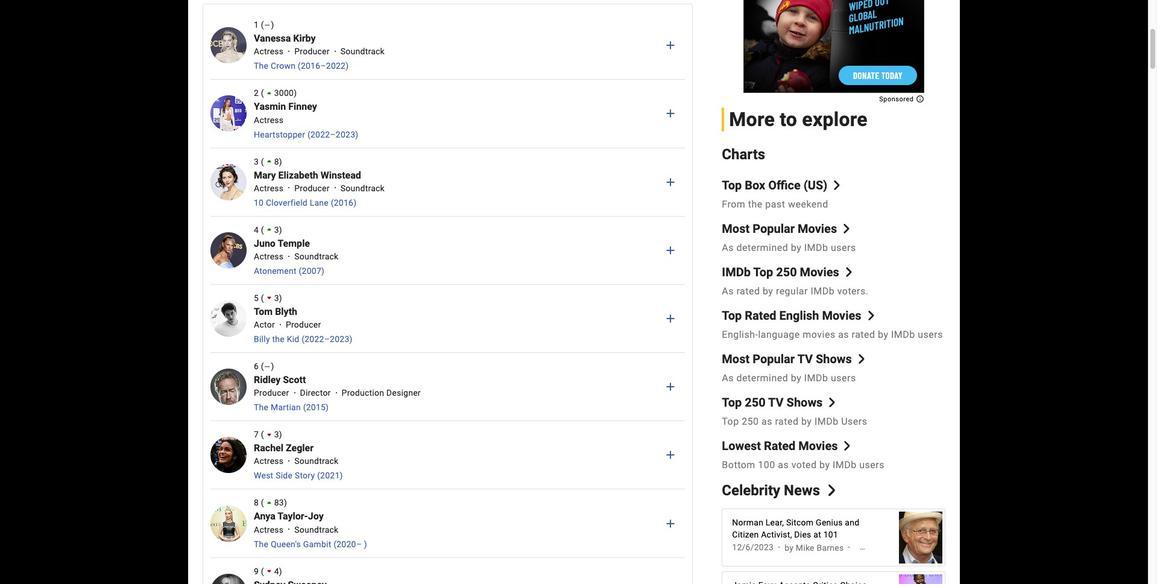 Task type: locate. For each thing, give the bounding box(es) containing it.
2 horizontal spatial as
[[839, 329, 850, 340]]

0 vertical spatial 4
[[254, 225, 259, 235]]

arrow drop down image
[[263, 292, 276, 304], [263, 428, 276, 441], [263, 565, 276, 578]]

popular down language
[[753, 352, 795, 366]]

2 arrow drop down image from the top
[[263, 428, 276, 441]]

arrow drop up image
[[263, 87, 276, 99], [263, 155, 276, 168]]

popular for tv
[[753, 352, 795, 366]]

charts
[[722, 146, 766, 163]]

as right movies
[[839, 329, 850, 340]]

moved down 3 in ranking element up rachel
[[263, 428, 279, 441]]

lowest
[[722, 438, 761, 453]]

add to list image for ridley scott
[[664, 380, 678, 394]]

producer for kirby
[[295, 47, 330, 56]]

bottom 100 as voted by imdb users
[[722, 459, 885, 470]]

rated up 100
[[764, 438, 796, 453]]

no rank change image for vanessa kirby
[[264, 22, 271, 28]]

moved up 8 in ranking element
[[263, 155, 279, 168]]

0 vertical spatial 250
[[777, 265, 797, 279]]

actress for mary
[[254, 183, 284, 193]]

1 arrow drop down image from the top
[[263, 292, 276, 304]]

2 moved down 3 in ranking element from the top
[[263, 428, 279, 441]]

1 moved down 3 in ranking element from the top
[[263, 292, 279, 304]]

ranking 7 element
[[254, 428, 343, 441]]

as determined by imdb users for movies
[[722, 242, 857, 253]]

( right 7
[[261, 430, 264, 439]]

movies down weekend on the right top
[[798, 221, 838, 236]]

) for mary elizabeth winstead
[[279, 157, 282, 166]]

soundtrack up (2016) at the top
[[341, 183, 385, 193]]

chevron right inline image inside top box office (us) link
[[833, 180, 843, 190]]

) inside ranking 8 element
[[284, 498, 287, 508]]

) up the rachel zegler on the left of the page
[[279, 430, 282, 439]]

1 ( from the top
[[261, 20, 264, 30]]

as determined by imdb users down most popular movies link
[[722, 242, 857, 253]]

3 as from the top
[[722, 372, 734, 383]]

1 vertical spatial as determined by imdb users
[[722, 372, 857, 383]]

vanessa kirby
[[254, 33, 316, 44]]

sitcom
[[787, 518, 814, 528]]

( inside "ranking 4" element
[[261, 225, 264, 235]]

4 actress from the top
[[254, 252, 284, 261]]

3
[[254, 157, 259, 166], [274, 225, 279, 235], [274, 293, 279, 303], [274, 430, 279, 439]]

1 horizontal spatial the
[[749, 198, 763, 210]]

3 up juno temple
[[274, 225, 279, 235]]

2 vertical spatial arrow drop down image
[[263, 565, 276, 578]]

as up english-
[[722, 285, 734, 297]]

1 vertical spatial shows
[[787, 395, 823, 409]]

4 left moved up 3 in ranking element
[[254, 225, 259, 235]]

imdb
[[805, 242, 829, 253], [722, 265, 751, 279], [811, 285, 835, 297], [892, 329, 916, 340], [805, 372, 829, 383], [815, 415, 839, 427], [833, 459, 857, 470]]

1 horizontal spatial 8
[[274, 157, 279, 166]]

actor
[[254, 320, 275, 330]]

0 horizontal spatial the
[[272, 334, 285, 344]]

most popular movies
[[722, 221, 838, 236]]

no rank change element inside ranking 1 element
[[264, 22, 271, 28]]

the left queen's
[[254, 539, 269, 549]]

actress down anya
[[254, 525, 284, 534]]

0 vertical spatial popular
[[753, 221, 795, 236]]

top
[[722, 178, 742, 192], [754, 265, 774, 279], [722, 308, 742, 323], [722, 395, 742, 409], [722, 415, 740, 427]]

producer up billy the kid (2022–2023)
[[286, 320, 321, 330]]

the left kid
[[272, 334, 285, 344]]

rated up language
[[745, 308, 777, 323]]

soundtrack down 'joy'
[[295, 525, 339, 534]]

2 popular from the top
[[753, 352, 795, 366]]

83
[[274, 498, 284, 508]]

1 horizontal spatial 4
[[274, 566, 279, 576]]

(2020–
[[334, 539, 362, 549]]

determined up top 250 tv shows
[[737, 372, 789, 383]]

0 vertical spatial arrow drop up image
[[263, 223, 276, 236]]

100
[[759, 459, 776, 470]]

chevron right inline image inside most popular tv shows link
[[857, 354, 867, 364]]

the for ridley
[[254, 403, 269, 412]]

celebrity news link
[[722, 482, 838, 499]]

0 horizontal spatial 8
[[254, 498, 259, 508]]

2 vertical spatial the
[[254, 539, 269, 549]]

juno temple link
[[254, 238, 310, 249]]

1 vertical spatial no rank change element
[[264, 363, 271, 369]]

add to list image for juno temple
[[664, 243, 678, 258]]

1 vertical spatial arrow drop down image
[[263, 428, 276, 441]]

most
[[722, 221, 750, 236], [722, 352, 750, 366]]

producer down mary elizabeth winstead link
[[295, 183, 330, 193]]

8 ( from the top
[[261, 498, 264, 508]]

1 vertical spatial determined
[[737, 372, 789, 383]]

popular down from the past weekend at right top
[[753, 221, 795, 236]]

3 up the rachel zegler on the left of the page
[[274, 430, 279, 439]]

) right the 9 (
[[279, 566, 282, 576]]

arrow drop down image for tom
[[263, 292, 276, 304]]

3 inside "ranking 4" element
[[274, 225, 279, 235]]

1 horizontal spatial as
[[778, 459, 789, 470]]

the queen's gambit (2020– ) button
[[254, 539, 367, 549]]

shows for top 250 tv shows
[[787, 395, 823, 409]]

8 right 3 (
[[274, 157, 279, 166]]

lear,
[[766, 518, 785, 528]]

4
[[254, 225, 259, 235], [274, 566, 279, 576]]

actress for anya
[[254, 525, 284, 534]]

( right 2
[[261, 88, 264, 98]]

( inside ranking 7 element
[[261, 430, 264, 439]]

crown
[[271, 61, 296, 71]]

1 vertical spatial arrow drop up image
[[263, 497, 276, 509]]

2 vertical spatial 250
[[742, 415, 759, 427]]

1 vertical spatial no rank change image
[[264, 363, 271, 369]]

the
[[749, 198, 763, 210], [272, 334, 285, 344]]

no rank change image
[[264, 22, 271, 28], [264, 363, 271, 369]]

1 vertical spatial 4
[[274, 566, 279, 576]]

) inside "ranking 3" element
[[279, 157, 282, 166]]

1 horizontal spatial tv
[[798, 352, 813, 366]]

top for top box office (us)
[[722, 178, 742, 192]]

actress down yasmin
[[254, 115, 284, 125]]

no rank change element right 1 at top left
[[264, 22, 271, 28]]

8 inside moved up 8 in ranking element
[[274, 157, 279, 166]]

2 no rank change element from the top
[[264, 363, 271, 369]]

more
[[730, 108, 775, 131]]

no rank change element for ridley
[[264, 363, 271, 369]]

no rank change element right 6
[[264, 363, 271, 369]]

soundtrack
[[341, 47, 385, 56], [341, 183, 385, 193], [295, 252, 339, 261], [295, 456, 339, 466], [295, 525, 339, 534]]

0 vertical spatial no rank change image
[[264, 22, 271, 28]]

west
[[254, 471, 274, 481]]

finney
[[289, 101, 317, 112]]

3 for juno
[[274, 225, 279, 235]]

weekend
[[789, 198, 829, 210]]

chevron right inline image for top box office (us)
[[833, 180, 843, 190]]

2 horizontal spatial rated
[[852, 329, 876, 340]]

soundtrack up (2007)
[[295, 252, 339, 261]]

movies up english-language movies as rated by imdb users
[[823, 308, 862, 323]]

1 (
[[254, 20, 264, 30]]

3 up tom blyth
[[274, 293, 279, 303]]

gambit
[[303, 539, 332, 549]]

0 vertical spatial arrow drop up image
[[263, 87, 276, 99]]

2 actress from the top
[[254, 115, 284, 125]]

arrow drop up image for juno
[[263, 223, 276, 236]]

as down english-
[[722, 372, 734, 383]]

arrow drop down image for rachel
[[263, 428, 276, 441]]

1 as from the top
[[722, 242, 734, 253]]

( up anya
[[261, 498, 264, 508]]

actress down 'juno' in the top of the page
[[254, 252, 284, 261]]

1 vertical spatial arrow drop up image
[[263, 155, 276, 168]]

as determined by imdb users down most popular tv shows
[[722, 372, 857, 383]]

ranking 8 element
[[254, 497, 367, 509]]

the queen's gambit (2020– )
[[254, 539, 367, 549]]

the crown (2016–2022)
[[254, 61, 349, 71]]

1 vertical spatial moved down 3 in ranking element
[[263, 428, 279, 441]]

) right 6 (
[[271, 361, 274, 371]]

top 250 tv shows
[[722, 395, 823, 409]]

2 (
[[254, 88, 264, 98]]

rachel zegler
[[254, 442, 314, 454]]

add to list image for anya taylor-joy
[[664, 516, 678, 531]]

rated for lowest
[[764, 438, 796, 453]]

the for from
[[749, 198, 763, 210]]

0 vertical spatial the
[[254, 61, 269, 71]]

0 horizontal spatial as
[[762, 415, 773, 427]]

popular for movies
[[753, 221, 795, 236]]

1 determined from the top
[[737, 242, 789, 253]]

2 as determined by imdb users from the top
[[722, 372, 857, 383]]

sydney sweeney image
[[211, 574, 247, 584]]

chevron right inline image inside top 250 tv shows link
[[828, 397, 838, 407]]

4 for 4
[[274, 566, 279, 576]]

shows down english-language movies as rated by imdb users
[[816, 352, 852, 366]]

yasmin
[[254, 101, 286, 112]]

) for rachel zegler
[[279, 430, 282, 439]]

0 vertical spatial as determined by imdb users
[[722, 242, 857, 253]]

rated right movies
[[852, 329, 876, 340]]

ranking 1 element
[[254, 20, 385, 30]]

1 no rank change image from the top
[[264, 22, 271, 28]]

( for mary elizabeth winstead
[[261, 157, 264, 166]]

chevron right inline image for imdb top 250 movies
[[845, 267, 854, 277]]

250 up lowest
[[742, 415, 759, 427]]

chevron right inline image
[[833, 180, 843, 190], [842, 224, 852, 233], [845, 267, 854, 277], [867, 310, 876, 320], [857, 354, 867, 364], [828, 397, 838, 407], [826, 485, 838, 496]]

0 vertical spatial moved down 3 in ranking element
[[263, 292, 279, 304]]

1 popular from the top
[[753, 221, 795, 236]]

) inside ranking 7 element
[[279, 430, 282, 439]]

movies
[[798, 221, 838, 236], [800, 265, 840, 279], [823, 308, 862, 323], [799, 438, 838, 453]]

1 vertical spatial most
[[722, 352, 750, 366]]

the martian (2015) button
[[254, 403, 421, 412]]

ridley scott image
[[211, 369, 247, 405]]

1 add to list image from the top
[[664, 38, 678, 53]]

2 add to list image from the top
[[664, 311, 678, 326]]

( right 6
[[261, 361, 264, 371]]

1 vertical spatial the
[[254, 403, 269, 412]]

0 vertical spatial rated
[[737, 285, 761, 297]]

vanessa
[[254, 33, 291, 44]]

most popular tv shows
[[722, 352, 852, 366]]

3 inside ranking 5 element
[[274, 293, 279, 303]]

2 arrow drop up image from the top
[[263, 155, 276, 168]]

the left martian
[[254, 403, 269, 412]]

0 vertical spatial add to list image
[[664, 106, 678, 121]]

2 vertical spatial add to list image
[[664, 448, 678, 462]]

4 ( from the top
[[261, 225, 264, 235]]

2 arrow drop up image from the top
[[263, 497, 276, 509]]

1 vertical spatial 8
[[254, 498, 259, 508]]

( right 9
[[261, 566, 264, 576]]

1 vertical spatial popular
[[753, 352, 795, 366]]

6 actress from the top
[[254, 525, 284, 534]]

0 vertical spatial the
[[749, 198, 763, 210]]

(2022–2023) up ranking 6 element
[[302, 334, 353, 344]]

determined down most popular movies
[[737, 242, 789, 253]]

tom
[[254, 306, 273, 317]]

2 most from the top
[[722, 352, 750, 366]]

ranking 4 element
[[254, 223, 339, 236]]

add to list image
[[664, 106, 678, 121], [664, 311, 678, 326], [664, 448, 678, 462]]

news
[[784, 482, 821, 499]]

most for most popular movies
[[722, 221, 750, 236]]

0 vertical spatial tv
[[798, 352, 813, 366]]

actress down vanessa
[[254, 47, 284, 56]]

) up tom blyth
[[279, 293, 282, 303]]

arrow drop down image right 5
[[263, 292, 276, 304]]

3 actress from the top
[[254, 183, 284, 193]]

) inside ranking 5 element
[[279, 293, 282, 303]]

2 no rank change image from the top
[[264, 363, 271, 369]]

tom blyth
[[254, 306, 297, 317]]

3 the from the top
[[254, 539, 269, 549]]

users
[[831, 242, 857, 253], [918, 329, 944, 340], [831, 372, 857, 383], [860, 459, 885, 470]]

1 vertical spatial tv
[[769, 395, 784, 409]]

3 add to list image from the top
[[664, 448, 678, 462]]

yasmin finney image
[[211, 96, 247, 132]]

chevron right inline image inside celebrity news link
[[826, 485, 838, 496]]

arrow drop up image up 'juno' in the top of the page
[[263, 223, 276, 236]]

1 vertical spatial 250
[[745, 395, 766, 409]]

kirby
[[293, 33, 316, 44]]

0 vertical spatial most
[[722, 221, 750, 236]]

ranking 5 element
[[254, 292, 353, 304]]

) for ridley scott
[[271, 361, 274, 371]]

2 the from the top
[[254, 403, 269, 412]]

as right 100
[[778, 459, 789, 470]]

0 vertical spatial rated
[[745, 308, 777, 323]]

2 vertical spatial as
[[778, 459, 789, 470]]

the down box
[[749, 198, 763, 210]]

moved down 3 in ranking element up tom blyth
[[263, 292, 279, 304]]

1 vertical spatial as
[[722, 285, 734, 297]]

5 actress from the top
[[254, 456, 284, 466]]

) right 3 (
[[279, 157, 282, 166]]

chevron right inline image inside top rated english movies link
[[867, 310, 876, 320]]

( up 'juno' in the top of the page
[[261, 225, 264, 235]]

arrow drop up image
[[263, 223, 276, 236], [263, 497, 276, 509]]

soundtrack up story
[[295, 456, 339, 466]]

add to list image
[[664, 38, 678, 53], [664, 175, 678, 189], [664, 243, 678, 258], [664, 380, 678, 394], [664, 516, 678, 531]]

most popular movies link
[[722, 221, 852, 236]]

arrow drop down image right 9
[[263, 565, 276, 578]]

) for juno temple
[[279, 225, 282, 235]]

tv up top 250 as rated by imdb users at right
[[769, 395, 784, 409]]

5 (
[[254, 293, 264, 303]]

as for top 250 tv shows
[[762, 415, 773, 427]]

( inside "ranking 3" element
[[261, 157, 264, 166]]

actress inside yasmin finney actress heartstopper (2022–2023)
[[254, 115, 284, 125]]

( inside ranking 5 element
[[261, 293, 264, 303]]

1 add to list image from the top
[[664, 106, 678, 121]]

tv
[[798, 352, 813, 366], [769, 395, 784, 409]]

8 for 8 (
[[254, 498, 259, 508]]

arrow drop up image right 2
[[263, 87, 276, 99]]

chevron right inline image inside most popular movies link
[[842, 224, 852, 233]]

arrow drop up image up anya
[[263, 497, 276, 509]]

( inside ranking 2 element
[[261, 88, 264, 98]]

from the past weekend
[[722, 198, 829, 210]]

scott
[[283, 374, 306, 386]]

tom blyth image
[[211, 300, 247, 337]]

no rank change element inside ranking 6 element
[[264, 363, 271, 369]]

) up anya taylor-joy
[[284, 498, 287, 508]]

250 for tv
[[745, 395, 766, 409]]

ranking 6 element
[[254, 361, 421, 371]]

3 for rachel
[[274, 430, 279, 439]]

1 actress from the top
[[254, 47, 284, 56]]

8 inside ranking 8 element
[[254, 498, 259, 508]]

4 right the 9 (
[[274, 566, 279, 576]]

2 determined from the top
[[737, 372, 789, 383]]

9 ( from the top
[[261, 566, 264, 576]]

9 (
[[254, 566, 264, 576]]

ridley scott link
[[254, 374, 306, 386]]

arrow drop up image for yasmin finney
[[263, 87, 276, 99]]

( for juno temple
[[261, 225, 264, 235]]

2 vertical spatial as
[[722, 372, 734, 383]]

2 add to list image from the top
[[664, 175, 678, 189]]

no rank change image inside ranking 6 element
[[264, 363, 271, 369]]

( inside ranking 8 element
[[261, 498, 264, 508]]

as down top 250 tv shows
[[762, 415, 773, 427]]

chevron right inline image inside imdb top 250 movies link
[[845, 267, 854, 277]]

rated for top
[[745, 308, 777, 323]]

english-language movies as rated by imdb users
[[722, 329, 944, 340]]

top box office (us) link
[[722, 178, 843, 192]]

arrow drop down image right 7
[[263, 428, 276, 441]]

movies
[[803, 329, 836, 340]]

1 most from the top
[[722, 221, 750, 236]]

soundtrack for rachel zegler
[[295, 456, 339, 466]]

0 horizontal spatial tv
[[769, 395, 784, 409]]

past
[[766, 198, 786, 210]]

sponsored
[[880, 95, 916, 103]]

( right 5
[[261, 293, 264, 303]]

1 vertical spatial rated
[[764, 438, 796, 453]]

8
[[274, 157, 279, 166], [254, 498, 259, 508]]

3 ( from the top
[[261, 157, 264, 166]]

101
[[824, 530, 839, 540]]

chevron right inline image for most popular tv shows
[[857, 354, 867, 364]]

shows for most popular tv shows
[[816, 352, 852, 366]]

yasmin finney link
[[254, 101, 317, 113]]

most down from
[[722, 221, 750, 236]]

imdb top 250 movies
[[722, 265, 840, 279]]

1 vertical spatial the
[[272, 334, 285, 344]]

(2022–2023)
[[308, 129, 359, 139], [302, 334, 353, 344]]

3 inside ranking 7 element
[[274, 430, 279, 439]]

4 (
[[254, 225, 264, 235]]

top for top rated english movies
[[722, 308, 742, 323]]

( right 1 at top left
[[261, 20, 264, 30]]

producer for blyth
[[286, 320, 321, 330]]

moved down 3 in ranking element for rachel
[[263, 428, 279, 441]]

( for anya taylor-joy
[[261, 498, 264, 508]]

moved down 3 in ranking element for tom
[[263, 292, 279, 304]]

2 ( from the top
[[261, 88, 264, 98]]

anya
[[254, 511, 276, 522]]

) up finney
[[294, 88, 297, 98]]

most down english-
[[722, 352, 750, 366]]

0 vertical spatial no rank change element
[[264, 22, 271, 28]]

3 add to list image from the top
[[664, 243, 678, 258]]

4 inside "ranking 4" element
[[254, 225, 259, 235]]

the left crown
[[254, 61, 269, 71]]

) for tom blyth
[[279, 293, 282, 303]]

imdb top 250 movies link
[[722, 265, 854, 279]]

4 add to list image from the top
[[664, 380, 678, 394]]

yasmin finney actress heartstopper (2022–2023)
[[254, 101, 359, 139]]

tv down movies
[[798, 352, 813, 366]]

no rank change element
[[264, 22, 271, 28], [264, 363, 271, 369]]

5 add to list image from the top
[[664, 516, 678, 531]]

250 up top 250 as rated by imdb users at right
[[745, 395, 766, 409]]

1 vertical spatial as
[[762, 415, 773, 427]]

) up vanessa
[[271, 20, 274, 30]]

no rank change image right 6
[[264, 363, 271, 369]]

mike
[[796, 543, 815, 552]]

actress
[[254, 47, 284, 56], [254, 115, 284, 125], [254, 183, 284, 193], [254, 252, 284, 261], [254, 456, 284, 466], [254, 525, 284, 534]]

7 ( from the top
[[261, 430, 264, 439]]

actress down mary
[[254, 183, 284, 193]]

3 arrow drop down image from the top
[[263, 565, 276, 578]]

lowest rated movies link
[[722, 438, 853, 453]]

6 ( from the top
[[261, 361, 264, 371]]

1 arrow drop up image from the top
[[263, 223, 276, 236]]

moved down 3 in ranking element
[[263, 292, 279, 304], [263, 428, 279, 441]]

1 arrow drop up image from the top
[[263, 87, 276, 99]]

0 vertical spatial arrow drop down image
[[263, 292, 276, 304]]

(2022–2023) up "ranking 3" element
[[308, 129, 359, 139]]

actress down rachel
[[254, 456, 284, 466]]

1 vertical spatial add to list image
[[664, 311, 678, 326]]

) inside ranking 2 element
[[294, 88, 297, 98]]

250 up regular
[[777, 265, 797, 279]]

shows up top 250 as rated by imdb users at right
[[787, 395, 823, 409]]

as for most popular tv shows
[[722, 372, 734, 383]]

0 vertical spatial as
[[722, 242, 734, 253]]

atonement (2007) button
[[254, 266, 339, 276]]

rated down top 250 tv shows link
[[776, 415, 799, 427]]

( inside ranking 9 element
[[261, 566, 264, 576]]

8 (
[[254, 498, 264, 508]]

1 as determined by imdb users from the top
[[722, 242, 857, 253]]

0 vertical spatial 8
[[274, 157, 279, 166]]

actress for juno
[[254, 252, 284, 261]]

temple
[[278, 238, 310, 249]]

3 for tom
[[274, 293, 279, 303]]

producer down kirby
[[295, 47, 330, 56]]

kid
[[287, 334, 300, 344]]

) up juno temple
[[279, 225, 282, 235]]

no rank change image inside ranking 1 element
[[264, 22, 271, 28]]

2 vertical spatial rated
[[776, 415, 799, 427]]

0 horizontal spatial 4
[[254, 225, 259, 235]]

west side story (2021) button
[[254, 471, 343, 481]]

( up mary
[[261, 157, 264, 166]]

1 the from the top
[[254, 61, 269, 71]]

0 vertical spatial shows
[[816, 352, 852, 366]]

mary elizabeth winstead link
[[254, 169, 361, 181]]

no rank change image right 1 at top left
[[264, 22, 271, 28]]

as determined by imdb users for tv
[[722, 372, 857, 383]]

250
[[777, 265, 797, 279], [745, 395, 766, 409], [742, 415, 759, 427]]

ranking 2 element
[[254, 87, 359, 99]]

8 up anya
[[254, 498, 259, 508]]

as down from
[[722, 242, 734, 253]]

rated down imdb top 250 movies
[[737, 285, 761, 297]]

5 ( from the top
[[261, 293, 264, 303]]

arrow drop up image up mary
[[263, 155, 276, 168]]

) inside "ranking 4" element
[[279, 225, 282, 235]]

0 vertical spatial determined
[[737, 242, 789, 253]]

0 vertical spatial (2022–2023)
[[308, 129, 359, 139]]

4 inside moved down 4 in ranking element
[[274, 566, 279, 576]]

3 left moved up 8 in ranking element
[[254, 157, 259, 166]]

top 250 as rated by imdb users
[[722, 415, 868, 427]]

) for yasmin finney
[[294, 88, 297, 98]]

shows
[[816, 352, 852, 366], [787, 395, 823, 409]]

producer
[[295, 47, 330, 56], [295, 183, 330, 193], [286, 320, 321, 330], [254, 388, 289, 398]]

cloverfield
[[266, 198, 308, 207]]

1 no rank change element from the top
[[264, 22, 271, 28]]

2 as from the top
[[722, 285, 734, 297]]



Task type: describe. For each thing, give the bounding box(es) containing it.
and
[[846, 518, 860, 528]]

) for anya taylor-joy
[[284, 498, 287, 508]]

no rank change element for vanessa
[[264, 22, 271, 28]]

tom blyth link
[[254, 306, 297, 317]]

moved up 3 in ranking element
[[263, 223, 279, 236]]

chevron right inline image
[[843, 441, 853, 450]]

3000
[[274, 88, 294, 98]]

genius
[[816, 518, 843, 528]]

add to list image for tom blyth
[[664, 311, 678, 326]]

juno
[[254, 238, 276, 249]]

add to list image for mary elizabeth winstead
[[664, 175, 678, 189]]

the for billy
[[272, 334, 285, 344]]

winstead
[[321, 169, 361, 181]]

side
[[276, 471, 293, 481]]

designer
[[387, 388, 421, 398]]

7
[[254, 430, 259, 439]]

1 vertical spatial (2022–2023)
[[302, 334, 353, 344]]

9
[[254, 566, 259, 576]]

( for rachel zegler
[[261, 430, 264, 439]]

7 (
[[254, 430, 264, 439]]

soundtrack for juno temple
[[295, 252, 339, 261]]

moved down 4 in ranking element
[[263, 565, 279, 578]]

blyth
[[275, 306, 297, 317]]

most for most popular tv shows
[[722, 352, 750, 366]]

elizabeth
[[279, 169, 318, 181]]

mary elizabeth winstead at an event for suspiria (2018) image
[[211, 164, 247, 200]]

movies up as rated by regular imdb voters. on the right
[[800, 265, 840, 279]]

voters.
[[838, 285, 869, 297]]

office
[[769, 178, 801, 192]]

as for imdb top 250 movies
[[722, 285, 734, 297]]

chevron right inline image for top 250 tv shows
[[828, 397, 838, 407]]

anya taylor-joy at an event for emma. (2020) image
[[211, 505, 247, 542]]

1
[[254, 20, 259, 30]]

rachel
[[254, 442, 284, 454]]

determined for tv
[[737, 372, 789, 383]]

as rated by regular imdb voters.
[[722, 285, 869, 297]]

ranking 3 element
[[254, 155, 385, 168]]

chevron right inline image for celebrity news
[[826, 485, 838, 496]]

west side story (2021)
[[254, 471, 343, 481]]

dies
[[795, 530, 812, 540]]

0 vertical spatial as
[[839, 329, 850, 340]]

chevron right inline image for most popular movies
[[842, 224, 852, 233]]

sponsored content section
[[744, 0, 925, 103]]

vanessa kirby link
[[254, 33, 316, 44]]

bottom
[[722, 459, 756, 470]]

rachel zegler image
[[211, 437, 247, 473]]

by mike barnes
[[785, 543, 844, 552]]

) inside ranking 9 element
[[279, 566, 282, 576]]

language
[[759, 329, 801, 340]]

juno temple
[[254, 238, 310, 249]]

to
[[780, 108, 798, 131]]

tv for 250
[[769, 395, 784, 409]]

5
[[254, 293, 259, 303]]

lowest rated movies
[[722, 438, 838, 453]]

add to list image for rachel zegler
[[664, 448, 678, 462]]

the martian (2015)
[[254, 403, 329, 412]]

zegler
[[286, 442, 314, 454]]

arrow drop up image for mary elizabeth winstead
[[263, 155, 276, 168]]

add to list image for vanessa kirby
[[664, 38, 678, 53]]

6
[[254, 361, 259, 371]]

arrow drop up image for anya
[[263, 497, 276, 509]]

producer down ridley
[[254, 388, 289, 398]]

(us)
[[804, 178, 828, 192]]

8 for 8
[[274, 157, 279, 166]]

activist,
[[762, 530, 793, 540]]

heartstopper
[[254, 129, 305, 139]]

( for vanessa kirby
[[261, 20, 264, 30]]

atonement
[[254, 266, 297, 276]]

(2007)
[[299, 266, 325, 276]]

users
[[842, 415, 868, 427]]

1 horizontal spatial rated
[[776, 415, 799, 427]]

the for vanessa
[[254, 61, 269, 71]]

actress for rachel
[[254, 456, 284, 466]]

soundtrack up '(2016–2022)'
[[341, 47, 385, 56]]

(2022–2023) inside yasmin finney actress heartstopper (2022–2023)
[[308, 129, 359, 139]]

producer for elizabeth
[[295, 183, 330, 193]]

tv for popular
[[798, 352, 813, 366]]

production
[[342, 388, 384, 398]]

lane
[[310, 198, 329, 207]]

chevron right inline image for top rated english movies
[[867, 310, 876, 320]]

determined for movies
[[737, 242, 789, 253]]

(2015)
[[303, 403, 329, 412]]

) for vanessa kirby
[[271, 20, 274, 30]]

mary
[[254, 169, 276, 181]]

top rated english movies link
[[722, 308, 876, 323]]

joy
[[308, 511, 324, 522]]

(2021)
[[317, 471, 343, 481]]

ridley scott
[[254, 374, 306, 386]]

( for tom blyth
[[261, 293, 264, 303]]

voted
[[792, 459, 817, 470]]

moved up 83 in ranking element
[[263, 497, 284, 509]]

top for top 250 tv shows
[[722, 395, 742, 409]]

moved up 3000 in ranking element
[[263, 87, 294, 99]]

( for yasmin finney
[[261, 88, 264, 98]]

( for ridley scott
[[261, 361, 264, 371]]

the crown (2016–2022) button
[[254, 61, 385, 71]]

more to explore
[[730, 108, 868, 131]]

(2016–2022)
[[298, 61, 349, 71]]

billy the kid (2022–2023) button
[[254, 334, 353, 344]]

top for top 250 as rated by imdb users
[[722, 415, 740, 427]]

the for anya
[[254, 539, 269, 549]]

4 for 4 (
[[254, 225, 259, 235]]

rachel zegler link
[[254, 442, 314, 454]]

english-
[[722, 329, 759, 340]]

6 (
[[254, 361, 264, 371]]

as for most popular movies
[[722, 242, 734, 253]]

no rank change image for ridley scott
[[264, 363, 271, 369]]

image image
[[900, 506, 943, 570]]

as for lowest rated movies
[[778, 459, 789, 470]]

citizen
[[733, 530, 759, 540]]

production designer
[[342, 388, 421, 398]]

1 vertical spatial rated
[[852, 329, 876, 340]]

barnes
[[817, 543, 844, 552]]

soundtrack for anya taylor-joy
[[295, 525, 339, 534]]

from
[[722, 198, 746, 210]]

top box office (us)
[[722, 178, 828, 192]]

ranking 9 element
[[254, 565, 342, 578]]

ridley
[[254, 374, 281, 386]]

norman lear, sitcom genius and citizen activist, dies at 101
[[733, 518, 860, 540]]

0 horizontal spatial rated
[[737, 285, 761, 297]]

regular
[[776, 285, 808, 297]]

billy
[[254, 334, 270, 344]]

) right (2020–
[[364, 539, 367, 549]]

10
[[254, 198, 264, 207]]

12/6/2023
[[733, 543, 774, 552]]

250 for as
[[742, 415, 759, 427]]

juno temple at an event for the 73rd primetime emmy awards (2021) image
[[211, 232, 247, 268]]

movies up voted
[[799, 438, 838, 453]]

celebrity
[[722, 482, 781, 499]]

martian
[[271, 403, 301, 412]]

10 cloverfield lane (2016) button
[[254, 198, 385, 207]]

queen's
[[271, 539, 301, 549]]

heartstopper (2022–2023) button
[[254, 129, 359, 139]]

actress for vanessa
[[254, 47, 284, 56]]

vanessa kirby image
[[211, 27, 247, 64]]



Task type: vqa. For each thing, say whether or not it's contained in the screenshot.


